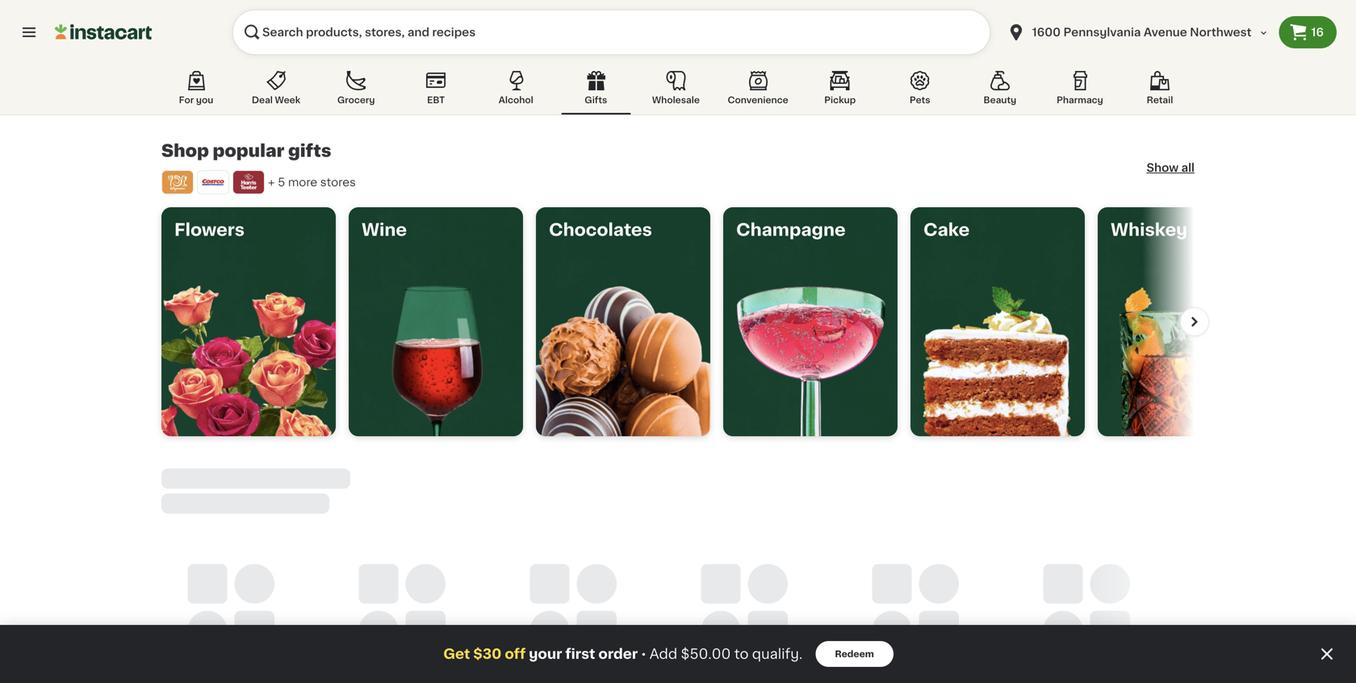 Task type: locate. For each thing, give the bounding box(es) containing it.
treatment tracker modal dialog
[[0, 626, 1356, 684]]

more
[[288, 177, 317, 188]]

+ 5 more stores
[[268, 177, 356, 188]]

1600 pennsylvania avenue northwest button
[[1006, 10, 1269, 55]]

cake link
[[910, 207, 1085, 437]]

instacart image
[[55, 23, 152, 42]]

order
[[598, 648, 638, 661]]

show
[[1147, 162, 1179, 174]]

beauty button
[[965, 68, 1035, 115]]

shop popular gifts
[[161, 142, 331, 159]]

retail
[[1147, 96, 1173, 105]]

your
[[529, 648, 562, 661]]

gifts
[[585, 96, 607, 105]]

costco logo image
[[201, 170, 225, 195]]

5
[[278, 177, 285, 188]]

get
[[443, 648, 470, 661]]

show all link
[[1147, 160, 1195, 176]]

flowers
[[174, 222, 245, 239]]

show all
[[1147, 162, 1195, 174]]

retail button
[[1125, 68, 1195, 115]]

qualify.
[[752, 648, 803, 661]]

1600 pennsylvania avenue northwest
[[1032, 27, 1252, 38]]

+
[[268, 177, 275, 188]]

pharmacy
[[1057, 96, 1103, 105]]

popular
[[213, 142, 284, 159]]

Search field
[[232, 10, 990, 55]]

1600 pennsylvania avenue northwest button
[[997, 10, 1279, 55]]

convenience button
[[721, 68, 795, 115]]

None search field
[[232, 10, 990, 55]]

first
[[565, 648, 595, 661]]

progress bar
[[161, 469, 1327, 684]]

chocolates
[[549, 222, 652, 239]]

pickup button
[[805, 68, 875, 115]]

stores
[[320, 177, 356, 188]]

grocery
[[337, 96, 375, 105]]

progress bar inside tab panel
[[161, 469, 1327, 684]]

16
[[1311, 27, 1324, 38]]

$30
[[473, 648, 502, 661]]

week
[[275, 96, 300, 105]]

gifts
[[288, 142, 331, 159]]

tab panel
[[155, 141, 1327, 684]]

convenience
[[728, 96, 788, 105]]

•
[[641, 648, 646, 661]]

+ 5 more stores link
[[161, 165, 356, 195]]

next image
[[1184, 312, 1205, 333]]



Task type: vqa. For each thing, say whether or not it's contained in the screenshot.
divided
no



Task type: describe. For each thing, give the bounding box(es) containing it.
avenue
[[1144, 27, 1187, 38]]

pharmacy button
[[1045, 68, 1115, 115]]

harris teeter logo image
[[237, 170, 261, 195]]

flowers link
[[161, 207, 336, 437]]

1600
[[1032, 27, 1061, 38]]

you
[[196, 96, 213, 105]]

beauty
[[984, 96, 1016, 105]]

shop
[[161, 142, 209, 159]]

alcohol
[[499, 96, 533, 105]]

redeem button
[[816, 642, 893, 668]]

wegmans logo image
[[165, 170, 190, 195]]

pets
[[910, 96, 930, 105]]

ebt button
[[401, 68, 471, 115]]

wholesale button
[[641, 68, 711, 115]]

deal week
[[252, 96, 300, 105]]

deal
[[252, 96, 273, 105]]

for you button
[[161, 68, 231, 115]]

northwest
[[1190, 27, 1252, 38]]

gifts button
[[561, 68, 631, 115]]

to
[[734, 648, 749, 661]]

16 button
[[1279, 16, 1337, 48]]

for
[[179, 96, 194, 105]]

champagne link
[[723, 207, 898, 437]]

wine link
[[349, 207, 523, 437]]

add
[[649, 648, 677, 661]]

redeem
[[835, 650, 874, 659]]

grocery button
[[321, 68, 391, 115]]

wholesale
[[652, 96, 700, 105]]

deal week button
[[241, 68, 311, 115]]

$50.00
[[681, 648, 731, 661]]

ebt
[[427, 96, 445, 105]]

whiskey
[[1111, 222, 1187, 239]]

get $30 off your first order • add $50.00 to qualify.
[[443, 648, 803, 661]]

cake
[[923, 222, 970, 239]]

shop categories tab list
[[161, 68, 1195, 115]]

alcohol button
[[481, 68, 551, 115]]

chocolates link
[[536, 207, 710, 437]]

all
[[1181, 162, 1195, 174]]

pennsylvania
[[1063, 27, 1141, 38]]

pets button
[[885, 68, 955, 115]]

for you
[[179, 96, 213, 105]]

whiskey link
[[1098, 207, 1272, 437]]

off
[[505, 648, 526, 661]]

tile list cards carousel element
[[155, 201, 1279, 443]]

champagne
[[736, 222, 846, 239]]

pickup
[[824, 96, 856, 105]]

wine
[[362, 222, 407, 239]]

tab panel containing shop popular gifts
[[155, 141, 1327, 684]]



